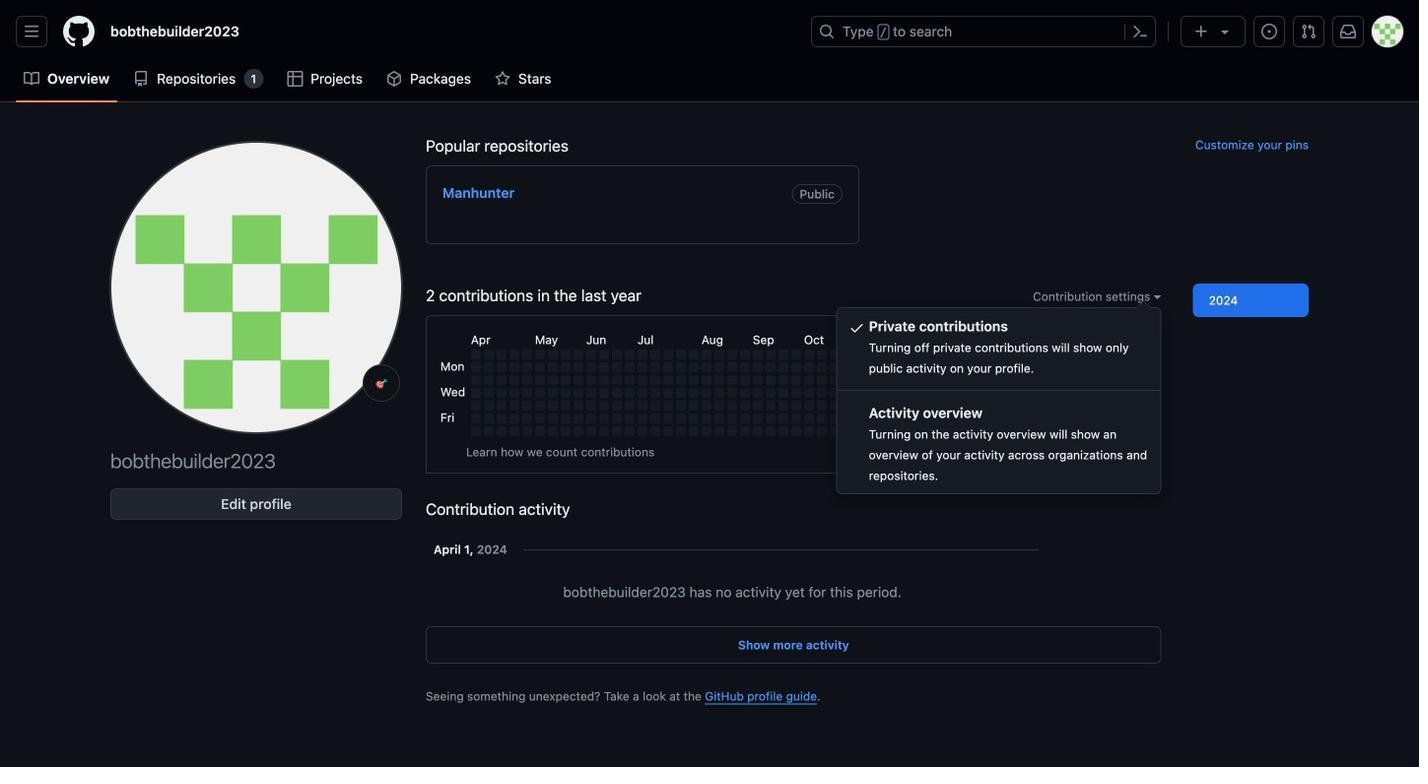 Task type: vqa. For each thing, say whether or not it's contained in the screenshot.
book image
yes



Task type: locate. For each thing, give the bounding box(es) containing it.
triangle down image
[[1217, 24, 1233, 39]]

star image
[[495, 71, 510, 87]]

menu
[[836, 307, 1161, 495]]

notifications image
[[1340, 24, 1356, 39]]

change your avatar image
[[110, 142, 402, 434]]

check image
[[849, 320, 865, 336]]

cell
[[471, 350, 481, 359], [484, 350, 494, 359], [496, 350, 506, 359], [509, 350, 519, 359], [522, 350, 532, 359], [535, 350, 545, 359], [548, 350, 558, 359], [561, 350, 570, 359], [573, 350, 583, 359], [586, 350, 596, 359], [599, 350, 609, 359], [612, 350, 622, 359], [625, 350, 634, 359], [637, 350, 647, 359], [650, 350, 660, 359], [663, 350, 673, 359], [676, 350, 686, 359], [689, 350, 698, 359], [701, 350, 711, 359], [714, 350, 724, 359], [727, 350, 737, 359], [740, 350, 750, 359], [753, 350, 763, 359], [766, 350, 775, 359], [778, 350, 788, 359], [791, 350, 801, 359], [804, 350, 814, 359], [817, 350, 827, 359], [830, 350, 839, 359], [868, 350, 878, 359], [881, 350, 891, 359], [894, 350, 903, 359], [906, 350, 916, 359], [919, 350, 929, 359], [932, 350, 942, 359], [945, 350, 955, 359], [958, 350, 968, 359], [970, 350, 980, 359], [983, 350, 993, 359], [996, 350, 1006, 359], [1009, 350, 1019, 359], [1022, 350, 1032, 359], [1035, 350, 1044, 359], [1047, 350, 1057, 359], [1060, 350, 1070, 359], [1073, 350, 1083, 359], [1086, 350, 1096, 359], [1099, 350, 1108, 359], [1111, 350, 1121, 359], [1124, 350, 1134, 359], [471, 362, 481, 372], [484, 362, 494, 372], [496, 362, 506, 372], [509, 362, 519, 372], [522, 362, 532, 372], [535, 362, 545, 372], [548, 362, 558, 372], [561, 362, 570, 372], [573, 362, 583, 372], [586, 362, 596, 372], [599, 362, 609, 372], [612, 362, 622, 372], [625, 362, 634, 372], [637, 362, 647, 372], [650, 362, 660, 372], [663, 362, 673, 372], [676, 362, 686, 372], [689, 362, 698, 372], [701, 362, 711, 372], [714, 362, 724, 372], [727, 362, 737, 372], [740, 362, 750, 372], [753, 362, 763, 372], [766, 362, 775, 372], [778, 362, 788, 372], [791, 362, 801, 372], [804, 362, 814, 372], [817, 362, 827, 372], [830, 362, 839, 372], [868, 362, 878, 372], [881, 362, 891, 372], [894, 362, 903, 372], [906, 362, 916, 372], [919, 362, 929, 372], [932, 362, 942, 372], [945, 362, 955, 372], [958, 362, 968, 372], [970, 362, 980, 372], [983, 362, 993, 372], [996, 362, 1006, 372], [1009, 362, 1019, 372], [1022, 362, 1032, 372], [1035, 362, 1044, 372], [471, 375, 481, 385], [484, 375, 494, 385], [496, 375, 506, 385], [509, 375, 519, 385], [522, 375, 532, 385], [535, 375, 545, 385], [548, 375, 558, 385], [561, 375, 570, 385], [573, 375, 583, 385], [586, 375, 596, 385], [599, 375, 609, 385], [612, 375, 622, 385], [625, 375, 634, 385], [637, 375, 647, 385], [650, 375, 660, 385], [663, 375, 673, 385], [676, 375, 686, 385], [689, 375, 698, 385], [701, 375, 711, 385], [714, 375, 724, 385], [727, 375, 737, 385], [740, 375, 750, 385], [753, 375, 763, 385], [766, 375, 775, 385], [778, 375, 788, 385], [791, 375, 801, 385], [804, 375, 814, 385], [817, 375, 827, 385], [830, 375, 839, 385], [868, 375, 878, 385], [881, 375, 891, 385], [894, 375, 903, 385], [906, 375, 916, 385], [919, 375, 929, 385], [932, 375, 942, 385], [945, 375, 955, 385], [958, 375, 968, 385], [970, 375, 980, 385], [983, 375, 993, 385], [996, 375, 1006, 385], [1009, 375, 1019, 385], [1022, 375, 1032, 385], [1035, 375, 1044, 385], [471, 388, 481, 398], [484, 388, 494, 398], [496, 388, 506, 398], [509, 388, 519, 398], [522, 388, 532, 398], [535, 388, 545, 398], [548, 388, 558, 398], [561, 388, 570, 398], [573, 388, 583, 398], [586, 388, 596, 398], [599, 388, 609, 398], [612, 388, 622, 398], [625, 388, 634, 398], [637, 388, 647, 398], [650, 388, 660, 398], [663, 388, 673, 398], [676, 388, 686, 398], [689, 388, 698, 398], [701, 388, 711, 398], [714, 388, 724, 398], [727, 388, 737, 398], [740, 388, 750, 398], [753, 388, 763, 398], [766, 388, 775, 398], [778, 388, 788, 398], [791, 388, 801, 398], [804, 388, 814, 398], [817, 388, 827, 398], [830, 388, 839, 398], [842, 388, 852, 398], [855, 388, 865, 398], [868, 388, 878, 398], [881, 388, 891, 398], [894, 388, 903, 398], [906, 388, 916, 398], [919, 388, 929, 398], [932, 388, 942, 398], [945, 388, 955, 398], [958, 388, 968, 398], [970, 388, 980, 398], [983, 388, 993, 398], [996, 388, 1006, 398], [1009, 388, 1019, 398], [1022, 388, 1032, 398], [1035, 388, 1044, 398], [1047, 388, 1057, 398], [1060, 388, 1070, 398], [1073, 388, 1083, 398], [1086, 388, 1096, 398], [1099, 388, 1108, 398], [1111, 388, 1121, 398], [1124, 388, 1134, 398], [471, 401, 481, 411], [484, 401, 494, 411], [496, 401, 506, 411], [509, 401, 519, 411], [522, 401, 532, 411], [548, 401, 558, 411], [561, 401, 570, 411], [573, 401, 583, 411], [586, 401, 596, 411], [599, 401, 609, 411], [612, 401, 622, 411], [625, 401, 634, 411], [637, 401, 647, 411], [650, 401, 660, 411], [663, 401, 673, 411], [676, 401, 686, 411], [689, 401, 698, 411], [701, 401, 711, 411], [714, 401, 724, 411], [727, 401, 737, 411], [753, 401, 763, 411], [766, 401, 775, 411], [778, 401, 788, 411], [791, 401, 801, 411], [804, 401, 814, 411], [817, 401, 827, 411], [830, 401, 839, 411], [868, 401, 878, 411], [881, 401, 891, 411], [894, 401, 903, 411], [906, 401, 916, 411], [958, 401, 968, 411], [471, 414, 481, 424], [484, 414, 494, 424], [496, 414, 506, 424], [509, 414, 519, 424], [522, 414, 532, 424], [535, 414, 545, 424], [548, 414, 558, 424], [561, 414, 570, 424], [573, 414, 583, 424], [586, 414, 596, 424], [599, 414, 609, 424], [612, 414, 622, 424], [625, 414, 634, 424], [637, 414, 647, 424], [650, 414, 660, 424], [663, 414, 673, 424], [676, 414, 686, 424], [689, 414, 698, 424], [701, 414, 711, 424], [714, 414, 724, 424], [727, 414, 737, 424], [740, 414, 750, 424], [753, 414, 763, 424], [766, 414, 775, 424], [778, 414, 788, 424], [791, 414, 801, 424], [804, 414, 814, 424], [817, 414, 827, 424], [830, 414, 839, 424], [868, 414, 878, 424], [881, 414, 891, 424], [894, 414, 903, 424], [906, 414, 916, 424], [919, 414, 929, 424], [932, 414, 942, 424], [945, 414, 955, 424], [958, 414, 968, 424], [970, 414, 980, 424], [983, 414, 993, 424], [471, 427, 481, 436], [484, 427, 494, 436], [496, 427, 506, 436], [509, 427, 519, 436], [522, 427, 532, 436], [535, 427, 545, 436], [548, 427, 558, 436], [561, 427, 570, 436], [573, 427, 583, 436], [586, 427, 596, 436], [599, 427, 609, 436], [612, 427, 622, 436], [625, 427, 634, 436], [637, 427, 647, 436], [650, 427, 660, 436], [663, 427, 673, 436], [676, 427, 686, 436], [689, 427, 698, 436], [701, 427, 711, 436], [714, 427, 724, 436], [727, 427, 737, 436], [740, 427, 750, 436], [753, 427, 763, 436], [766, 427, 775, 436], [778, 427, 788, 436], [791, 427, 801, 436], [804, 427, 814, 436], [817, 427, 827, 436], [830, 427, 839, 436], [868, 427, 878, 436], [881, 427, 891, 436], [894, 427, 903, 436], [906, 427, 916, 436], [919, 427, 929, 436], [932, 427, 942, 436], [945, 427, 955, 436], [958, 427, 968, 436], [970, 427, 980, 436], [983, 427, 993, 436], [996, 427, 1006, 436], [1009, 427, 1019, 436], [1022, 427, 1032, 436], [1035, 427, 1044, 436], [1047, 427, 1057, 436], [1060, 427, 1070, 436], [1073, 427, 1083, 436], [1086, 427, 1096, 436], [1099, 427, 1108, 436], [1111, 427, 1121, 436]]

book image
[[24, 71, 39, 87]]

command palette image
[[1132, 24, 1148, 39]]

grid
[[437, 328, 1150, 439]]

git pull request image
[[1301, 24, 1317, 39]]



Task type: describe. For each thing, give the bounding box(es) containing it.
repo image
[[133, 71, 149, 87]]

homepage image
[[63, 16, 95, 47]]

table image
[[287, 71, 303, 87]]

package image
[[386, 71, 402, 87]]

plus image
[[1193, 24, 1209, 39]]

issue opened image
[[1261, 24, 1277, 39]]



